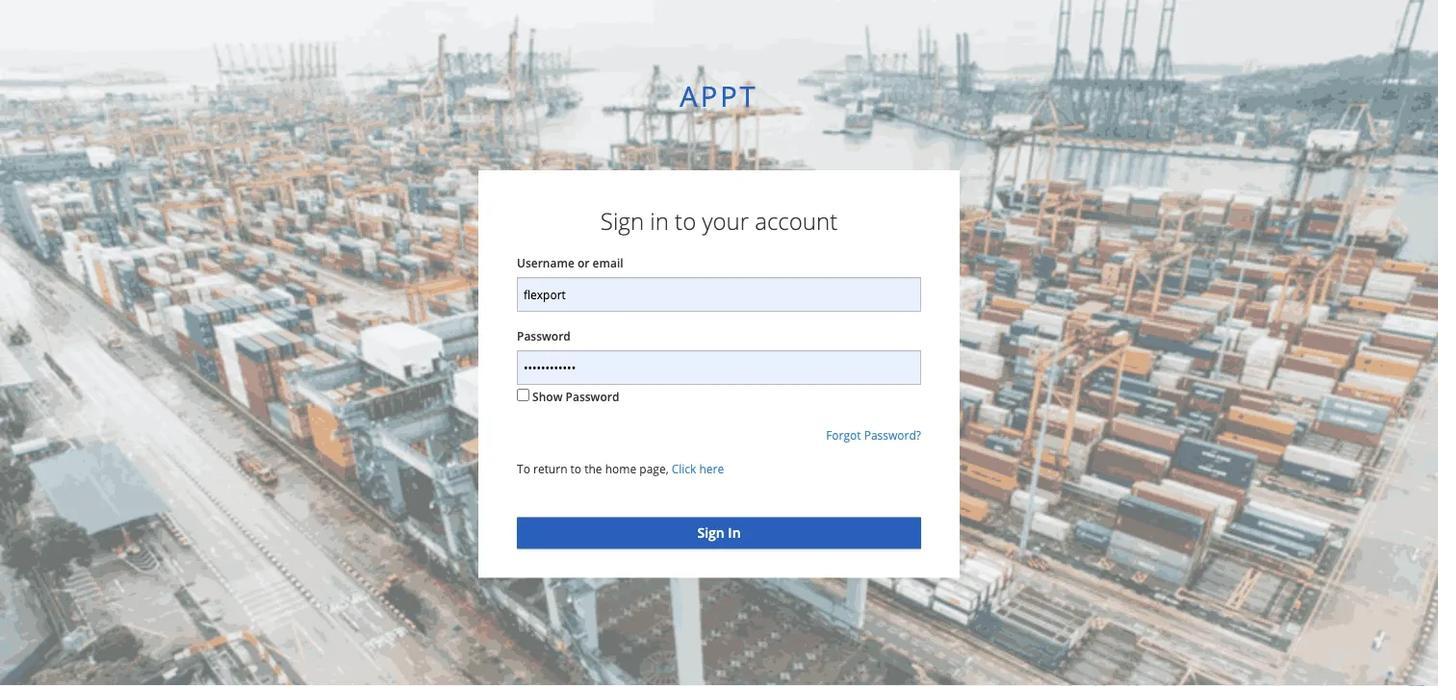 Task type: describe. For each thing, give the bounding box(es) containing it.
in
[[650, 205, 669, 237]]

forgot password? link
[[826, 428, 921, 444]]

click here link
[[672, 461, 724, 477]]

your
[[702, 205, 749, 237]]

sign
[[601, 205, 644, 237]]

username or email
[[517, 255, 623, 271]]

click
[[672, 461, 696, 477]]

appt
[[680, 77, 758, 115]]

show
[[533, 389, 563, 405]]

the
[[585, 461, 602, 477]]

forgot
[[826, 428, 861, 444]]

show password
[[533, 389, 619, 405]]

to return to the home page, click here
[[517, 461, 724, 477]]

home
[[605, 461, 637, 477]]



Task type: locate. For each thing, give the bounding box(es) containing it.
to right in
[[675, 205, 696, 237]]

account
[[755, 205, 838, 237]]

to left the
[[571, 461, 582, 477]]

0 vertical spatial password
[[517, 328, 571, 344]]

1 vertical spatial password
[[566, 389, 619, 405]]

Password password field
[[517, 351, 921, 385]]

password
[[517, 328, 571, 344], [566, 389, 619, 405]]

username
[[517, 255, 575, 271]]

to
[[517, 461, 530, 477]]

sign in to your account
[[601, 205, 838, 237]]

to for your
[[675, 205, 696, 237]]

password?
[[864, 428, 921, 444]]

or
[[578, 255, 590, 271]]

forgot password?
[[826, 428, 921, 444]]

None submit
[[517, 518, 921, 549]]

Show Password checkbox
[[517, 389, 530, 402]]

password right the show
[[566, 389, 619, 405]]

0 horizontal spatial to
[[571, 461, 582, 477]]

page,
[[640, 461, 669, 477]]

password up the show
[[517, 328, 571, 344]]

email
[[593, 255, 623, 271]]

to
[[675, 205, 696, 237], [571, 461, 582, 477]]

Username or email text field
[[517, 277, 921, 312]]

return
[[533, 461, 568, 477]]

here
[[699, 461, 724, 477]]

0 vertical spatial to
[[675, 205, 696, 237]]

1 vertical spatial to
[[571, 461, 582, 477]]

to for the
[[571, 461, 582, 477]]

1 horizontal spatial to
[[675, 205, 696, 237]]



